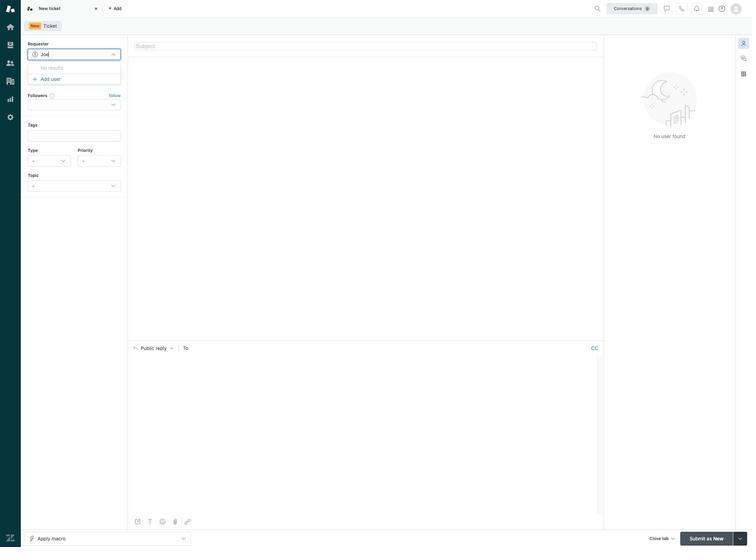 Task type: locate. For each thing, give the bounding box(es) containing it.
admin image
[[6, 113, 15, 122]]

customers image
[[6, 59, 15, 68]]

search name or contact info field
[[41, 51, 108, 58]]

main element
[[0, 0, 21, 547]]

insert emojis image
[[160, 519, 165, 525]]

None field
[[193, 345, 589, 352]]

views image
[[6, 41, 15, 50]]

Subject field
[[135, 42, 597, 50]]

customer context image
[[741, 41, 747, 46]]

info on adding followers image
[[49, 93, 55, 99]]

draft mode image
[[135, 519, 140, 525]]

button displays agent's chat status as invisible. image
[[664, 6, 670, 11]]

zendesk products image
[[709, 7, 714, 12]]

tab
[[21, 0, 104, 17]]

minimize composer image
[[363, 338, 369, 344]]

get help image
[[719, 6, 725, 12]]

notifications image
[[694, 6, 700, 11]]

reporting image
[[6, 95, 15, 104]]

add attachment image
[[172, 519, 178, 525]]



Task type: vqa. For each thing, say whether or not it's contained in the screenshot.
Main element
yes



Task type: describe. For each thing, give the bounding box(es) containing it.
zendesk image
[[6, 534, 15, 543]]

zendesk support image
[[6, 5, 15, 14]]

add link (cmd k) image
[[185, 519, 190, 525]]

tabs tab list
[[21, 0, 592, 17]]

organizations image
[[6, 77, 15, 86]]

get started image
[[6, 23, 15, 32]]

secondary element
[[21, 19, 752, 33]]

format text image
[[147, 519, 153, 525]]

close image
[[93, 5, 100, 12]]

apps image
[[741, 71, 747, 77]]



